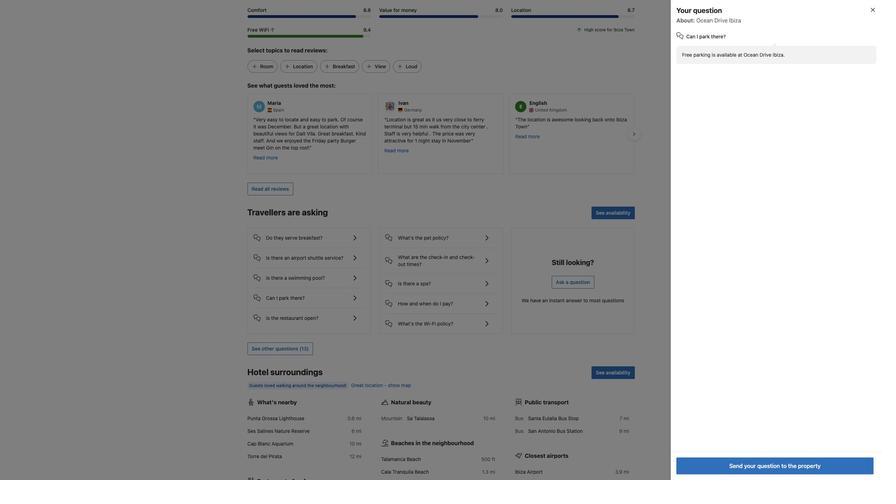 Task type: locate. For each thing, give the bounding box(es) containing it.
in inside what are the check-in and check- out times?
[[444, 254, 448, 260]]

1 see availability button from the top
[[592, 207, 635, 220]]

the left property
[[789, 463, 797, 470]]

0 vertical spatial .
[[487, 124, 488, 130]]

1 horizontal spatial 10 mi
[[484, 416, 496, 422]]

it down very
[[254, 124, 256, 130]]

to
[[284, 47, 290, 54], [279, 117, 284, 123], [322, 117, 327, 123], [468, 117, 472, 123], [584, 298, 588, 304], [782, 463, 787, 470]]

0 vertical spatial location
[[528, 117, 546, 123]]

read for " the location is awesome looking back onto ibiza town
[[516, 134, 527, 140]]

looking
[[575, 117, 592, 123]]

i up is the restaurant open?
[[277, 295, 278, 301]]

the
[[310, 83, 319, 89], [453, 124, 460, 130], [304, 138, 311, 144], [282, 145, 290, 151], [416, 235, 423, 241], [420, 254, 427, 260], [271, 315, 279, 321], [416, 321, 423, 327], [422, 440, 431, 447], [789, 463, 797, 470]]

park inside your question dialog
[[700, 33, 710, 39]]

1 vertical spatial great
[[307, 124, 319, 130]]

for up enjoyed
[[289, 131, 295, 137]]

city
[[462, 124, 470, 130]]

i
[[697, 33, 699, 39], [277, 295, 278, 301], [440, 301, 442, 307]]

a right ask
[[566, 279, 569, 285]]

more down attractive
[[397, 148, 409, 154]]

a inside button
[[417, 281, 419, 287]]

1 vertical spatial location
[[293, 64, 313, 70]]

0 horizontal spatial read more button
[[254, 154, 278, 161]]

santa eulalia bus stop
[[528, 416, 579, 422]]

free left the 'wifi'
[[248, 27, 258, 33]]

stop
[[569, 416, 579, 422]]

1 horizontal spatial 10
[[484, 416, 489, 422]]

and up but
[[300, 117, 309, 123]]

a inside 'button'
[[566, 279, 569, 285]]

0 vertical spatial and
[[300, 117, 309, 123]]

0 horizontal spatial it
[[254, 124, 256, 130]]

policy? inside button
[[438, 321, 454, 327]]

for right value
[[394, 7, 400, 13]]

loved
[[294, 83, 309, 89]]

0 horizontal spatial questions
[[276, 346, 298, 352]]

read more for " very easy to locate and easy to park. of course it was december. but a great location with beautiful views  for dalt vila. great breakfast. kind staff. and we enjoyed the friday party burger meet gin on the top roof.
[[254, 155, 278, 161]]

" for to
[[472, 138, 474, 144]]

ft
[[492, 457, 496, 463]]

0 vertical spatial "
[[528, 124, 530, 130]]

as
[[426, 117, 431, 123]]

town down e
[[516, 124, 528, 130]]

" inside " the location is awesome looking back onto ibiza town
[[516, 117, 518, 123]]

ocean right at
[[744, 52, 759, 58]]

can down about:
[[687, 33, 696, 39]]

0 horizontal spatial check-
[[429, 254, 444, 260]]

more down gin
[[266, 155, 278, 161]]

torre del pirata
[[248, 454, 282, 460]]

2 horizontal spatial "
[[516, 117, 518, 123]]

are
[[288, 208, 300, 217], [412, 254, 419, 260]]

bus left santa at the right bottom of the page
[[515, 416, 524, 422]]

0 vertical spatial what's
[[398, 235, 414, 241]]

read more button down attractive
[[385, 147, 409, 154]]

helpful
[[413, 131, 429, 137]]

read for " location is great as it us very close to ferry terminal but 15 min walk from the city center . staff is very helpful . the price was very attractive for 1 night stay in november
[[385, 148, 396, 154]]

1 vertical spatial town
[[516, 124, 528, 130]]

to left park.
[[322, 117, 327, 123]]

a right but
[[303, 124, 306, 130]]

very up from
[[443, 117, 453, 123]]

for inside " location is great as it us very close to ferry terminal but 15 min walk from the city center . staff is very helpful . the price was very attractive for 1 night stay in november
[[408, 138, 414, 144]]

. right the center
[[487, 124, 488, 130]]

was up the beautiful
[[258, 124, 267, 130]]

in right "beaches"
[[416, 440, 421, 447]]

can i park there? button
[[254, 289, 365, 303]]

0 vertical spatial park
[[700, 33, 710, 39]]

is right parking
[[712, 52, 716, 58]]

very down the but
[[402, 131, 412, 137]]

check- down what's the pet policy? button
[[460, 254, 475, 260]]

mi for cap blanc aquarium
[[356, 441, 362, 447]]

"
[[528, 124, 530, 130], [472, 138, 474, 144], [310, 145, 312, 151]]

free wifi
[[248, 27, 269, 33]]

price
[[443, 131, 454, 137]]

8.7
[[628, 7, 635, 13]]

1 horizontal spatial the
[[518, 117, 527, 123]]

there? up the available
[[712, 33, 726, 39]]

0 vertical spatial more
[[529, 134, 540, 140]]

1 horizontal spatial free
[[683, 52, 693, 58]]

the right loved
[[310, 83, 319, 89]]

can i park there? up restaurant
[[266, 295, 305, 301]]

a left "spa?"
[[417, 281, 419, 287]]

great inside " very easy to locate and easy to park. of course it was december. but a great location with beautiful views  for dalt vila. great breakfast. kind staff. and we enjoyed the friday party burger meet gin on the top roof.
[[307, 124, 319, 130]]

ocean inside your question about: ocean drive ibiza
[[697, 17, 713, 24]]

ocean right about:
[[697, 17, 713, 24]]

drive
[[715, 17, 728, 24], [760, 52, 772, 58]]

park
[[700, 33, 710, 39], [279, 295, 289, 301]]

8.0
[[496, 7, 503, 13]]

is left swimming
[[266, 275, 270, 281]]

" inside " location is great as it us very close to ferry terminal but 15 min walk from the city center . staff is very helpful . the price was very attractive for 1 night stay in november
[[385, 117, 387, 123]]

1 horizontal spatial location
[[528, 117, 546, 123]]

other
[[262, 346, 274, 352]]

are for asking
[[288, 208, 300, 217]]

1 vertical spatial an
[[543, 298, 548, 304]]

is there a swimming pool?
[[266, 275, 325, 281]]

location inside " the location is awesome looking back onto ibiza town
[[528, 117, 546, 123]]

1 vertical spatial 10 mi
[[350, 441, 362, 447]]

0 horizontal spatial drive
[[715, 17, 728, 24]]

what are the check-in and check- out times?
[[398, 254, 475, 267]]

what's the pet policy?
[[398, 235, 449, 241]]

is down the do
[[266, 255, 270, 261]]

with
[[340, 124, 349, 130]]

1 horizontal spatial easy
[[310, 117, 321, 123]]

there? inside button
[[291, 295, 305, 301]]

1.3
[[482, 469, 489, 475]]

1 horizontal spatial very
[[443, 117, 453, 123]]

1 check- from the left
[[429, 254, 444, 260]]

2 horizontal spatial question
[[758, 463, 781, 470]]

1 horizontal spatial questions
[[602, 298, 625, 304]]

0 vertical spatial town
[[625, 27, 635, 33]]

2 easy from the left
[[310, 117, 321, 123]]

to up the december. on the left
[[279, 117, 284, 123]]

read inside button
[[252, 186, 264, 192]]

0 horizontal spatial free
[[248, 27, 258, 33]]

is for is there an airport shuttle service?
[[266, 255, 270, 261]]

2 see availability from the top
[[596, 370, 631, 376]]

10 mi
[[484, 416, 496, 422], [350, 441, 362, 447]]

night
[[419, 138, 430, 144]]

it right "as"
[[432, 117, 435, 123]]

can up is the restaurant open?
[[266, 295, 275, 301]]

the inside what are the check-in and check- out times?
[[420, 254, 427, 260]]

torre
[[248, 454, 259, 460]]

read more button down the united kingdom image
[[516, 133, 540, 140]]

0 vertical spatial there?
[[712, 33, 726, 39]]

2 " from the left
[[385, 117, 387, 123]]

" inside " very easy to locate and easy to park. of course it was december. but a great location with beautiful views  for dalt vila. great breakfast. kind staff. and we enjoyed the friday party burger meet gin on the top roof.
[[254, 117, 256, 123]]

what
[[398, 254, 410, 260]]

it inside " very easy to locate and easy to park. of course it was december. but a great location with beautiful views  for dalt vila. great breakfast. kind staff. and we enjoyed the friday party burger meet gin on the top roof.
[[254, 124, 256, 130]]

2 vertical spatial read more
[[254, 155, 278, 161]]

answer
[[566, 298, 583, 304]]

there? down is there a swimming pool?
[[291, 295, 305, 301]]

ibiza right onto
[[617, 117, 627, 123]]

2 vertical spatial question
[[758, 463, 781, 470]]

great
[[318, 131, 331, 137]]

great up the vila.
[[307, 124, 319, 130]]

view
[[375, 64, 386, 70]]

the up times?
[[420, 254, 427, 260]]

read down attractive
[[385, 148, 396, 154]]

it inside " location is great as it us very close to ferry terminal but 15 min walk from the city center . staff is very helpful . the price was very attractive for 1 night stay in november
[[432, 117, 435, 123]]

read more button for " location is great as it us very close to ferry terminal but 15 min walk from the city center . staff is very helpful . the price was very attractive for 1 night stay in november
[[385, 147, 409, 154]]

pay?
[[443, 301, 453, 307]]

restaurant
[[280, 315, 303, 321]]

1 vertical spatial see availability
[[596, 370, 631, 376]]

questions right 'most'
[[602, 298, 625, 304]]

i up parking
[[697, 33, 699, 39]]

an right have
[[543, 298, 548, 304]]

0 horizontal spatial can i park there?
[[266, 295, 305, 301]]

the left pet
[[416, 235, 423, 241]]

read all reviews
[[252, 186, 289, 192]]

is inside your question dialog
[[712, 52, 716, 58]]

1 vertical spatial policy?
[[438, 321, 454, 327]]

close
[[454, 117, 467, 123]]

easy down spain icon
[[267, 117, 278, 123]]

read more down gin
[[254, 155, 278, 161]]

can inside your question dialog
[[687, 33, 696, 39]]

in
[[442, 138, 446, 144], [444, 254, 448, 260], [416, 440, 421, 447]]

2 horizontal spatial read more button
[[516, 133, 540, 140]]

1 see availability from the top
[[596, 210, 631, 216]]

2 see availability button from the top
[[592, 367, 635, 380]]

" for of
[[310, 145, 312, 151]]

antonio
[[538, 429, 556, 435]]

breakfast
[[333, 64, 355, 70]]

is inside button
[[398, 281, 402, 287]]

cap
[[248, 441, 257, 447]]

are up times?
[[412, 254, 419, 260]]

can i park there? up parking
[[687, 33, 726, 39]]

topics
[[266, 47, 283, 54]]

a inside button
[[285, 275, 287, 281]]

1 easy from the left
[[267, 117, 278, 123]]

town inside " the location is awesome looking back onto ibiza town
[[516, 124, 528, 130]]

0 horizontal spatial and
[[300, 117, 309, 123]]

natural
[[391, 400, 411, 406]]

read more down attractive
[[385, 148, 409, 154]]

0 vertical spatial can i park there?
[[687, 33, 726, 39]]

shuttle
[[308, 255, 324, 261]]

read more button down gin
[[254, 154, 278, 161]]

can
[[687, 33, 696, 39], [266, 295, 275, 301]]

" down the vila.
[[310, 145, 312, 151]]

1 vertical spatial can
[[266, 295, 275, 301]]

0 horizontal spatial the
[[433, 131, 441, 137]]

germany image
[[399, 108, 403, 112]]

1 vertical spatial "
[[472, 138, 474, 144]]

1 horizontal spatial location
[[387, 117, 406, 123]]

park up restaurant
[[279, 295, 289, 301]]

and right how
[[410, 301, 418, 307]]

0 vertical spatial great
[[413, 117, 425, 123]]

1 availability from the top
[[606, 210, 631, 216]]

a inside " very easy to locate and easy to park. of course it was december. but a great location with beautiful views  for dalt vila. great breakfast. kind staff. and we enjoyed the friday party burger meet gin on the top roof.
[[303, 124, 306, 130]]

are left asking
[[288, 208, 300, 217]]

free for free wifi
[[248, 27, 258, 33]]

0 vertical spatial read more
[[516, 134, 540, 140]]

0 vertical spatial are
[[288, 208, 300, 217]]

question inside button
[[758, 463, 781, 470]]

1 vertical spatial more
[[397, 148, 409, 154]]

1 horizontal spatial great
[[413, 117, 425, 123]]

when
[[420, 301, 432, 307]]

the down close
[[453, 124, 460, 130]]

your
[[745, 463, 756, 470]]

talaiassa
[[414, 416, 435, 422]]

spain image
[[268, 108, 272, 112]]

location down read
[[293, 64, 313, 70]]

is the restaurant open?
[[266, 315, 319, 321]]

0 vertical spatial drive
[[715, 17, 728, 24]]

the down e
[[518, 117, 527, 123]]

7 mi
[[620, 416, 630, 422]]

there? inside your question dialog
[[712, 33, 726, 39]]

beaches in the neighbourhood
[[391, 440, 474, 447]]

can i park there? inside your question dialog
[[687, 33, 726, 39]]

bus left the 'station'
[[557, 429, 566, 435]]

8.8
[[364, 7, 371, 13]]

0 horizontal spatial there?
[[291, 295, 305, 301]]

ivan
[[399, 100, 409, 106]]

for left 1 in the left of the page
[[408, 138, 414, 144]]

mi for ses salines nature reserve
[[356, 429, 362, 435]]

1 vertical spatial .
[[430, 131, 431, 137]]

location 8.7 meter
[[512, 15, 635, 18]]

how and when do i pay?
[[398, 301, 453, 307]]

1 horizontal spatial an
[[543, 298, 548, 304]]

more for the location is awesome looking back onto ibiza town
[[529, 134, 540, 140]]

1 vertical spatial see availability button
[[592, 367, 635, 380]]

0 vertical spatial see availability button
[[592, 207, 635, 220]]

a left swimming
[[285, 275, 287, 281]]

beach up cala tranquila beach
[[407, 457, 421, 463]]

location right 8.0
[[512, 7, 532, 13]]

friday
[[312, 138, 326, 144]]

is inside button
[[266, 315, 270, 321]]

lighthouse
[[279, 416, 305, 422]]

1 horizontal spatial can i park there?
[[687, 33, 726, 39]]

there left swimming
[[271, 275, 283, 281]]

2 horizontal spatial read more
[[516, 134, 540, 140]]

1 vertical spatial read more
[[385, 148, 409, 154]]

what's up grossa
[[257, 400, 277, 406]]

do
[[266, 235, 273, 241]]

punta grossa lighthouse
[[248, 416, 305, 422]]

we
[[522, 298, 529, 304]]

1 " from the left
[[254, 117, 256, 123]]

is inside " the location is awesome looking back onto ibiza town
[[547, 117, 551, 123]]

is left restaurant
[[266, 315, 270, 321]]

0 horizontal spatial town
[[516, 124, 528, 130]]

ibiza up free parking is available at ocean drive ibiza.
[[730, 17, 742, 24]]

closest
[[525, 453, 546, 460]]

this is a carousel with rotating slides. it displays featured reviews of the property. use next and previous buttons to navigate. region
[[242, 91, 641, 177]]

was up "november"
[[455, 131, 464, 137]]

6
[[352, 429, 355, 435]]

1 horizontal spatial town
[[625, 27, 635, 33]]

what's for what's nearby
[[257, 400, 277, 406]]

most:
[[320, 83, 336, 89]]

english
[[530, 100, 548, 106]]

0 horizontal spatial i
[[277, 295, 278, 301]]

1 horizontal spatial more
[[397, 148, 409, 154]]

1 horizontal spatial park
[[700, 33, 710, 39]]

2 vertical spatial more
[[266, 155, 278, 161]]

1 vertical spatial the
[[433, 131, 441, 137]]

room
[[260, 64, 274, 70]]

pirata
[[269, 454, 282, 460]]

more down the united kingdom image
[[529, 134, 540, 140]]

easy up the vila.
[[310, 117, 321, 123]]

are inside what are the check-in and check- out times?
[[412, 254, 419, 260]]

1 vertical spatial in
[[444, 254, 448, 260]]

read down e
[[516, 134, 527, 140]]

to inside " location is great as it us very close to ferry terminal but 15 min walk from the city center . staff is very helpful . the price was very attractive for 1 night stay in november
[[468, 117, 472, 123]]

the inside button
[[271, 315, 279, 321]]

an left airport
[[285, 255, 290, 261]]

and inside what are the check-in and check- out times?
[[450, 254, 458, 260]]

" for " very easy to locate and easy to park. of course it was december. but a great location with beautiful views  for dalt vila. great breakfast. kind staff. and we enjoyed the friday party burger meet gin on the top roof.
[[254, 117, 256, 123]]

your question about: ocean drive ibiza
[[677, 6, 742, 24]]

1 horizontal spatial was
[[455, 131, 464, 137]]

is down out on the left
[[398, 281, 402, 287]]

an inside is there an airport shuttle service? button
[[285, 255, 290, 261]]

policy?
[[433, 235, 449, 241], [438, 321, 454, 327]]

" for " location is great as it us very close to ferry terminal but 15 min walk from the city center . staff is very helpful . the price was very attractive for 1 night stay in november
[[385, 117, 387, 123]]

" down the united kingdom image
[[528, 124, 530, 130]]

read more button for " the location is awesome looking back onto ibiza town
[[516, 133, 540, 140]]

beautiful
[[254, 131, 273, 137]]

drive left ibiza.
[[760, 52, 772, 58]]

park.
[[328, 117, 339, 123]]

1 vertical spatial was
[[455, 131, 464, 137]]

very
[[443, 117, 453, 123], [402, 131, 412, 137], [466, 131, 475, 137]]

0 horizontal spatial great
[[307, 124, 319, 130]]

see availability for hotel surroundings
[[596, 370, 631, 376]]

1 vertical spatial location
[[320, 124, 338, 130]]

is down "united kingdom"
[[547, 117, 551, 123]]

location inside " location is great as it us very close to ferry terminal but 15 min walk from the city center . staff is very helpful . the price was very attractive for 1 night stay in november
[[387, 117, 406, 123]]

1 vertical spatial what's
[[398, 321, 414, 327]]

there inside button
[[403, 281, 415, 287]]

2 vertical spatial "
[[310, 145, 312, 151]]

read down the meet
[[254, 155, 265, 161]]

and inside " very easy to locate and easy to park. of course it was december. but a great location with beautiful views  for dalt vila. great breakfast. kind staff. and we enjoyed the friday party burger meet gin on the top roof.
[[300, 117, 309, 123]]

0 horizontal spatial 10
[[350, 441, 355, 447]]

what are the check-in and check- out times? button
[[386, 248, 497, 268]]

an
[[285, 255, 290, 261], [543, 298, 548, 304]]

ibiza inside " the location is awesome looking back onto ibiza town
[[617, 117, 627, 123]]

an for instant
[[543, 298, 548, 304]]

0 vertical spatial the
[[518, 117, 527, 123]]

breakfast?
[[299, 235, 323, 241]]

free inside your question dialog
[[683, 52, 693, 58]]

ibiza left airport
[[515, 469, 526, 475]]

gin
[[266, 145, 274, 151]]

what's inside button
[[398, 235, 414, 241]]

3 " from the left
[[516, 117, 518, 123]]

location inside " very easy to locate and easy to park. of course it was december. but a great location with beautiful views  for dalt vila. great breakfast. kind staff. and we enjoyed the friday party burger meet gin on the top roof.
[[320, 124, 338, 130]]

free left parking
[[683, 52, 693, 58]]

park up parking
[[700, 33, 710, 39]]

was inside " location is great as it us very close to ferry terminal but 15 min walk from the city center . staff is very helpful . the price was very attractive for 1 night stay in november
[[455, 131, 464, 137]]

0 horizontal spatial was
[[258, 124, 267, 130]]

in down what's the pet policy? button
[[444, 254, 448, 260]]

check- down pet
[[429, 254, 444, 260]]

ask a question button
[[552, 276, 595, 289]]

drive up the available
[[715, 17, 728, 24]]

read more for " the location is awesome looking back onto ibiza town
[[516, 134, 540, 140]]

0 vertical spatial ocean
[[697, 17, 713, 24]]

to left property
[[782, 463, 787, 470]]

check-
[[429, 254, 444, 260], [460, 254, 475, 260]]

read more down the united kingdom image
[[516, 134, 540, 140]]

0 horizontal spatial an
[[285, 255, 290, 261]]

location down park.
[[320, 124, 338, 130]]

read left all
[[252, 186, 264, 192]]

meet
[[254, 145, 265, 151]]

1 horizontal spatial question
[[694, 6, 723, 14]]

0 horizontal spatial question
[[570, 279, 590, 285]]

location up "terminal"
[[387, 117, 406, 123]]

1 horizontal spatial check-
[[460, 254, 475, 260]]

what's up what
[[398, 235, 414, 241]]

free
[[248, 27, 258, 33], [683, 52, 693, 58]]

1 horizontal spatial and
[[410, 301, 418, 307]]

what
[[259, 83, 273, 89]]

is for is there a spa?
[[398, 281, 402, 287]]

0 horizontal spatial can
[[266, 295, 275, 301]]

2 availability from the top
[[606, 370, 631, 376]]

0 vertical spatial was
[[258, 124, 267, 130]]

the left restaurant
[[271, 315, 279, 321]]

is up attractive
[[397, 131, 401, 137]]

to inside button
[[782, 463, 787, 470]]

question inside 'button'
[[570, 279, 590, 285]]

cap blanc aquarium
[[248, 441, 294, 447]]

location down the united kingdom image
[[528, 117, 546, 123]]

do they serve breakfast?
[[266, 235, 323, 241]]

1 horizontal spatial "
[[472, 138, 474, 144]]

what's inside button
[[398, 321, 414, 327]]

0 horizontal spatial are
[[288, 208, 300, 217]]

12 mi
[[350, 454, 362, 460]]

spa?
[[421, 281, 431, 287]]

2 horizontal spatial very
[[466, 131, 475, 137]]

but
[[294, 124, 302, 130]]

mi for ibiza airport
[[624, 469, 630, 475]]

times?
[[407, 261, 422, 267]]

very down city
[[466, 131, 475, 137]]

0 vertical spatial in
[[442, 138, 446, 144]]

2 horizontal spatial location
[[512, 7, 532, 13]]

0 vertical spatial policy?
[[433, 235, 449, 241]]

to up city
[[468, 117, 472, 123]]

there left "spa?"
[[403, 281, 415, 287]]

talamanca
[[381, 457, 406, 463]]

" down the center
[[472, 138, 474, 144]]



Task type: vqa. For each thing, say whether or not it's contained in the screenshot.
29 February 2024 checkbox
no



Task type: describe. For each thing, give the bounding box(es) containing it.
availability for hotel surroundings
[[606, 370, 631, 376]]

mountain
[[381, 416, 403, 422]]

the right on
[[282, 145, 290, 151]]

blanc
[[258, 441, 271, 447]]

question for send your question to the property
[[758, 463, 781, 470]]

value for money 8.0 meter
[[380, 15, 503, 18]]

natural beauty
[[391, 400, 432, 406]]

" for " the location is awesome looking back onto ibiza town
[[516, 117, 518, 123]]

mi for torre del pirata
[[356, 454, 362, 460]]

" location is great as it us very close to ferry terminal but 15 min walk from the city center . staff is very helpful . the price was very attractive for 1 night stay in november
[[385, 117, 488, 144]]

great inside " location is great as it us very close to ferry terminal but 15 min walk from the city center . staff is very helpful . the price was very attractive for 1 night stay in november
[[413, 117, 425, 123]]

ibiza right score
[[614, 27, 624, 33]]

the right "beaches"
[[422, 440, 431, 447]]

travellers
[[248, 208, 286, 217]]

1 vertical spatial 10
[[350, 441, 355, 447]]

in inside " location is great as it us very close to ferry terminal but 15 min walk from the city center . staff is very helpful . the price was very attractive for 1 night stay in november
[[442, 138, 446, 144]]

ferry
[[474, 117, 484, 123]]

neighbourhood
[[433, 440, 474, 447]]

questions inside button
[[276, 346, 298, 352]]

bus left stop
[[559, 416, 567, 422]]

bus left san
[[515, 429, 524, 435]]

the inside " location is great as it us very close to ferry terminal but 15 min walk from the city center . staff is very helpful . the price was very attractive for 1 night stay in november
[[433, 131, 441, 137]]

1 horizontal spatial .
[[487, 124, 488, 130]]

read for " very easy to locate and easy to park. of course it was december. but a great location with beautiful views  for dalt vila. great breakfast. kind staff. and we enjoyed the friday party burger meet gin on the top roof.
[[254, 155, 265, 161]]

there for is there an airport shuttle service?
[[271, 255, 283, 261]]

ibiza inside your question about: ocean drive ibiza
[[730, 17, 742, 24]]

availability for travellers are asking
[[606, 210, 631, 216]]

500
[[482, 457, 491, 463]]

for inside " very easy to locate and easy to park. of course it was december. but a great location with beautiful views  for dalt vila. great breakfast. kind staff. and we enjoyed the friday party burger meet gin on the top roof.
[[289, 131, 295, 137]]

del
[[261, 454, 268, 460]]

we have an instant answer to most questions
[[522, 298, 625, 304]]

read more button for " very easy to locate and easy to park. of course it was december. but a great location with beautiful views  for dalt vila. great breakfast. kind staff. and we enjoyed the friday party burger meet gin on the top roof.
[[254, 154, 278, 161]]

0 vertical spatial questions
[[602, 298, 625, 304]]

0 vertical spatial 10 mi
[[484, 416, 496, 422]]

1 vertical spatial ocean
[[744, 52, 759, 58]]

of
[[341, 117, 346, 123]]

" very easy to locate and easy to park. of course it was december. but a great location with beautiful views  for dalt vila. great breakfast. kind staff. and we enjoyed the friday party burger meet gin on the top roof.
[[254, 117, 366, 151]]

very
[[256, 117, 266, 123]]

what's for what's the pet policy?
[[398, 235, 414, 241]]

most
[[590, 298, 601, 304]]

0 vertical spatial beach
[[407, 457, 421, 463]]

" the location is awesome looking back onto ibiza town
[[516, 117, 627, 130]]

1 horizontal spatial drive
[[760, 52, 772, 58]]

serve
[[285, 235, 298, 241]]

is there a spa? button
[[386, 274, 497, 288]]

see other questions (13)
[[252, 346, 309, 352]]

vila.
[[307, 131, 317, 137]]

0 horizontal spatial very
[[402, 131, 412, 137]]

are for the
[[412, 254, 419, 260]]

breakfast.
[[332, 131, 355, 137]]

san
[[528, 429, 537, 435]]

mi for cala tranquila beach
[[490, 469, 496, 475]]

maria
[[268, 100, 281, 106]]

hotel surroundings
[[248, 368, 323, 377]]

december.
[[268, 124, 293, 130]]

what's for what's the wi-fi policy?
[[398, 321, 414, 327]]

how and when do i pay? button
[[386, 294, 497, 308]]

and for in
[[450, 254, 458, 260]]

reviews:
[[305, 47, 328, 54]]

see availability button for hotel surroundings
[[592, 367, 635, 380]]

is for is the restaurant open?
[[266, 315, 270, 321]]

out
[[398, 261, 406, 267]]

the up roof.
[[304, 138, 311, 144]]

more for location is great as it us very close to ferry terminal but 15 min walk from the city center . staff is very helpful . the price was very attractive for 1 night stay in november
[[397, 148, 409, 154]]

the inside button
[[416, 235, 423, 241]]

looking?
[[566, 259, 595, 267]]

the left wi-
[[416, 321, 423, 327]]

roof.
[[300, 145, 310, 151]]

transport
[[544, 400, 569, 406]]

3.9 mi
[[616, 469, 630, 475]]

and for locate
[[300, 117, 309, 123]]

travellers are asking
[[248, 208, 328, 217]]

reserve
[[292, 429, 310, 435]]

high
[[585, 27, 594, 33]]

there for is there a swimming pool?
[[271, 275, 283, 281]]

6 mi
[[352, 429, 362, 435]]

fi
[[432, 321, 436, 327]]

see availability for travellers are asking
[[596, 210, 631, 216]]

cala
[[381, 469, 391, 475]]

read
[[291, 47, 304, 54]]

pet
[[424, 235, 432, 241]]

what's the wi-fi policy?
[[398, 321, 454, 327]]

what's nearby
[[257, 400, 297, 406]]

guests
[[274, 83, 293, 89]]

drive inside your question about: ocean drive ibiza
[[715, 17, 728, 24]]

they
[[274, 235, 284, 241]]

and
[[266, 138, 275, 144]]

mi for punta grossa lighthouse
[[356, 416, 362, 422]]

the inside " location is great as it us very close to ferry terminal but 15 min walk from the city center . staff is very helpful . the price was very attractive for 1 night stay in november
[[453, 124, 460, 130]]

still
[[552, 259, 565, 267]]

is up the but
[[408, 117, 411, 123]]

free for free parking is available at ocean drive ibiza.
[[683, 52, 693, 58]]

sa talaiassa
[[407, 416, 435, 422]]

select
[[248, 47, 265, 54]]

question for ask a question
[[570, 279, 590, 285]]

course
[[348, 117, 363, 123]]

hotel
[[248, 368, 269, 377]]

santa
[[528, 416, 541, 422]]

walk
[[429, 124, 440, 130]]

is there an airport shuttle service? button
[[254, 248, 365, 263]]

more for very easy to locate and easy to park. of course it was december. but a great location with beautiful views  for dalt vila. great breakfast. kind staff. and we enjoyed the friday party burger meet gin on the top roof.
[[266, 155, 278, 161]]

1 vertical spatial beach
[[415, 469, 429, 475]]

the inside your question dialog
[[789, 463, 797, 470]]

free wifi 9.4 meter
[[248, 35, 371, 38]]

(13)
[[300, 346, 309, 352]]

can inside can i park there? button
[[266, 295, 275, 301]]

0 horizontal spatial location
[[293, 64, 313, 70]]

is the restaurant open? button
[[254, 309, 365, 323]]

value
[[380, 7, 392, 13]]

center
[[471, 124, 486, 130]]

swimming
[[289, 275, 311, 281]]

beauty
[[413, 400, 432, 406]]

reviews
[[271, 186, 289, 192]]

have
[[531, 298, 541, 304]]

can i park there? inside button
[[266, 295, 305, 301]]

0.6 mi
[[348, 416, 362, 422]]

read more for " location is great as it us very close to ferry terminal but 15 min walk from the city center . staff is very helpful . the price was very attractive for 1 night stay in november
[[385, 148, 409, 154]]

0 vertical spatial location
[[512, 7, 532, 13]]

see inside button
[[252, 346, 261, 352]]

wi-
[[424, 321, 432, 327]]

spain
[[273, 107, 284, 113]]

0 vertical spatial 10
[[484, 416, 489, 422]]

0 horizontal spatial .
[[430, 131, 431, 137]]

see availability button for travellers are asking
[[592, 207, 635, 220]]

stay
[[432, 138, 441, 144]]

policy? inside button
[[433, 235, 449, 241]]

to left read
[[284, 47, 290, 54]]

0 horizontal spatial 10 mi
[[350, 441, 362, 447]]

was inside " very easy to locate and easy to park. of course it was december. but a great location with beautiful views  for dalt vila. great breakfast. kind staff. and we enjoyed the friday party burger meet gin on the top roof.
[[258, 124, 267, 130]]

comfort 8.8 meter
[[248, 15, 371, 18]]

" for town
[[528, 124, 530, 130]]

there for is there a spa?
[[403, 281, 415, 287]]

2 check- from the left
[[460, 254, 475, 260]]

your
[[677, 6, 692, 14]]

3.9
[[616, 469, 623, 475]]

united kingdom image
[[530, 108, 534, 112]]

beaches
[[391, 440, 415, 447]]

airports
[[547, 453, 569, 460]]

free parking is available at ocean drive ibiza.
[[683, 52, 785, 58]]

for right score
[[607, 27, 613, 33]]

top
[[291, 145, 299, 151]]

an for airport
[[285, 255, 290, 261]]

park inside button
[[279, 295, 289, 301]]

salines
[[257, 429, 274, 435]]

do
[[433, 301, 439, 307]]

1 horizontal spatial i
[[440, 301, 442, 307]]

2 vertical spatial and
[[410, 301, 418, 307]]

2 vertical spatial in
[[416, 440, 421, 447]]

is for is there a swimming pool?
[[266, 275, 270, 281]]

your question dialog
[[660, 0, 883, 481]]

9
[[620, 429, 623, 435]]

to left 'most'
[[584, 298, 588, 304]]

i inside dialog
[[697, 33, 699, 39]]

the inside " the location is awesome looking back onto ibiza town
[[518, 117, 527, 123]]

aquarium
[[272, 441, 294, 447]]

question inside your question about: ocean drive ibiza
[[694, 6, 723, 14]]

do they serve breakfast? button
[[254, 228, 365, 242]]

from
[[441, 124, 452, 130]]

staff.
[[254, 138, 265, 144]]

ask a question
[[556, 279, 590, 285]]



